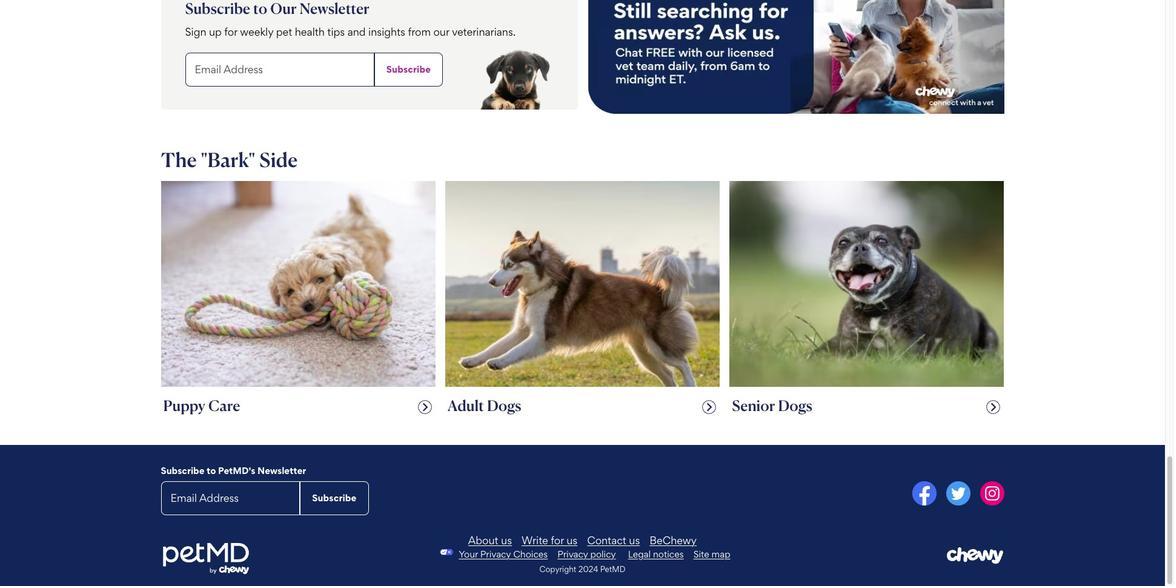 Task type: describe. For each thing, give the bounding box(es) containing it.
1 vertical spatial subscribe button
[[300, 482, 369, 516]]

policy
[[591, 549, 616, 561]]

newsletter
[[258, 465, 306, 477]]

write for us
[[522, 535, 578, 547]]

privacy element
[[435, 549, 616, 561]]

puppy looking up image
[[477, 48, 552, 109]]

chewy logo image
[[947, 548, 1005, 565]]

dogs for senior dogs
[[779, 397, 813, 415]]

copyright 2024 petmd
[[540, 565, 626, 575]]

choices
[[514, 549, 548, 561]]

to
[[207, 465, 216, 477]]

legal notices
[[629, 549, 684, 561]]

your
[[459, 549, 478, 561]]

insights
[[369, 25, 406, 38]]

site map link
[[694, 549, 731, 561]]

0 horizontal spatial subscribe
[[161, 465, 205, 477]]

"bark"
[[201, 148, 256, 172]]

puppy care
[[163, 397, 240, 415]]

social element
[[588, 482, 1005, 508]]

2024
[[579, 565, 599, 575]]

pet
[[276, 25, 292, 38]]

sign up for weekly pet health tips and insights from our veterinarians.
[[185, 25, 516, 38]]

about petmd element
[[303, 535, 863, 547]]

senior dogs
[[732, 397, 813, 415]]

2 us from the left
[[567, 535, 578, 547]]

from
[[408, 25, 431, 38]]

subscribe to petmd's newsletter
[[161, 465, 306, 477]]

our
[[434, 25, 450, 38]]

my privacy choices image
[[435, 550, 459, 556]]

notices
[[654, 549, 684, 561]]

get instant vet help via chat or video. connect with a vet. chewy health image
[[588, 0, 1005, 114]]

tips
[[328, 25, 345, 38]]

site map
[[694, 549, 731, 561]]

about us
[[469, 535, 512, 547]]

petmd
[[601, 565, 626, 575]]

your privacy choices link
[[459, 549, 548, 561]]

contact
[[588, 535, 627, 547]]

bechewy
[[650, 535, 697, 547]]

about
[[469, 535, 499, 547]]

map
[[712, 549, 731, 561]]

legal notices link
[[629, 549, 684, 561]]

up
[[209, 25, 222, 38]]

health
[[295, 25, 325, 38]]

sign
[[185, 25, 206, 38]]

veterinarians.
[[452, 25, 516, 38]]

facebook image
[[913, 482, 937, 506]]

privacy policy link
[[558, 549, 616, 561]]

your privacy choices
[[459, 549, 548, 561]]

care
[[208, 397, 240, 415]]

the
[[161, 148, 197, 172]]

legal element
[[629, 549, 731, 561]]

senior dogs link
[[725, 181, 1010, 426]]

1 horizontal spatial subscribe button
[[375, 52, 443, 86]]

privacy policy
[[558, 549, 616, 561]]

adult brown and white husky running in grass image
[[446, 181, 720, 387]]



Task type: locate. For each thing, give the bounding box(es) containing it.
privacy down about us link
[[481, 549, 511, 561]]

subscribe button
[[375, 52, 443, 86], [300, 482, 369, 516]]

for right up
[[225, 25, 238, 38]]

dogs right adult
[[487, 397, 522, 415]]

3 us from the left
[[630, 535, 640, 547]]

write for us link
[[522, 535, 578, 547]]

us for about us
[[501, 535, 512, 547]]

0 vertical spatial subscribe button
[[375, 52, 443, 86]]

privacy
[[481, 549, 511, 561], [558, 549, 588, 561]]

2 horizontal spatial us
[[630, 535, 640, 547]]

1 privacy from the left
[[481, 549, 511, 561]]

instagram image
[[981, 482, 1005, 506]]

dogs right senior
[[779, 397, 813, 415]]

subscribe
[[387, 63, 431, 75], [161, 465, 205, 477], [312, 493, 357, 504]]

side
[[260, 148, 298, 172]]

subscribe button down from
[[375, 52, 443, 86]]

None email field
[[185, 52, 375, 86], [161, 482, 300, 516], [185, 52, 375, 86], [161, 482, 300, 516]]

1 vertical spatial for
[[551, 535, 564, 547]]

0 horizontal spatial subscribe button
[[300, 482, 369, 516]]

dogs
[[487, 397, 522, 415], [779, 397, 813, 415]]

petmd home image
[[161, 543, 250, 577]]

dogs inside 'link'
[[487, 397, 522, 415]]

us
[[501, 535, 512, 547], [567, 535, 578, 547], [630, 535, 640, 547]]

about us link
[[469, 535, 512, 547]]

0 horizontal spatial dogs
[[487, 397, 522, 415]]

1 horizontal spatial subscribe
[[312, 493, 357, 504]]

2 vertical spatial subscribe
[[312, 493, 357, 504]]

site
[[694, 549, 710, 561]]

adult
[[448, 397, 484, 415]]

us up privacy policy
[[567, 535, 578, 547]]

senior
[[732, 397, 776, 415]]

write
[[522, 535, 549, 547]]

privacy down about petmd element
[[558, 549, 588, 561]]

for
[[225, 25, 238, 38], [551, 535, 564, 547]]

1 horizontal spatial us
[[567, 535, 578, 547]]

puppy playing image
[[161, 181, 436, 387]]

copyright
[[540, 565, 577, 575]]

0 vertical spatial for
[[225, 25, 238, 38]]

1 horizontal spatial for
[[551, 535, 564, 547]]

adult dogs link
[[441, 181, 725, 426]]

senior terrier laying in grass image
[[730, 181, 1005, 387]]

legal
[[629, 549, 651, 561]]

1 dogs from the left
[[487, 397, 522, 415]]

twitter image
[[947, 482, 971, 506]]

0 vertical spatial subscribe
[[387, 63, 431, 75]]

contact us link
[[588, 535, 640, 547]]

for right write
[[551, 535, 564, 547]]

1 vertical spatial subscribe
[[161, 465, 205, 477]]

1 us from the left
[[501, 535, 512, 547]]

0 horizontal spatial for
[[225, 25, 238, 38]]

puppy care link
[[156, 181, 441, 426]]

weekly
[[240, 25, 274, 38]]

bechewy link
[[650, 535, 697, 547]]

adult dogs
[[448, 397, 522, 415]]

1 horizontal spatial privacy
[[558, 549, 588, 561]]

the "bark" side
[[161, 148, 298, 172]]

2 horizontal spatial subscribe
[[387, 63, 431, 75]]

subscribe button down newsletter
[[300, 482, 369, 516]]

us up legal
[[630, 535, 640, 547]]

0 horizontal spatial us
[[501, 535, 512, 547]]

1 horizontal spatial dogs
[[779, 397, 813, 415]]

dogs for adult dogs
[[487, 397, 522, 415]]

us for contact us
[[630, 535, 640, 547]]

petmd's
[[218, 465, 256, 477]]

and
[[348, 25, 366, 38]]

2 dogs from the left
[[779, 397, 813, 415]]

0 horizontal spatial privacy
[[481, 549, 511, 561]]

2 privacy from the left
[[558, 549, 588, 561]]

puppy
[[163, 397, 205, 415]]

contact us
[[588, 535, 640, 547]]

us up your privacy choices
[[501, 535, 512, 547]]



Task type: vqa. For each thing, say whether or not it's contained in the screenshot.
HEALTHY
no



